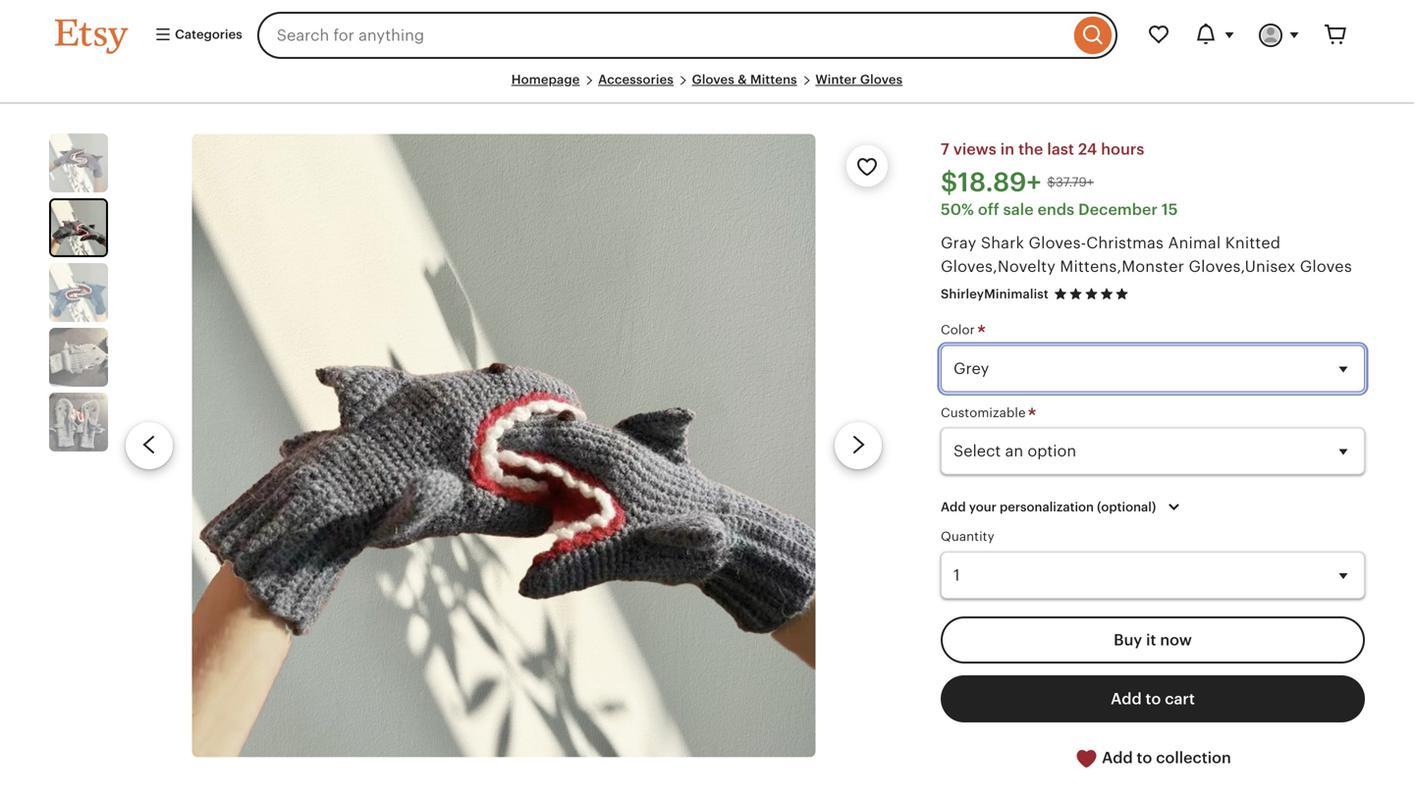 Task type: describe. For each thing, give the bounding box(es) containing it.
gloves,unisex
[[1189, 258, 1296, 275]]

christmas
[[1087, 234, 1164, 252]]

winter
[[816, 72, 857, 87]]

1 horizontal spatial gloves
[[861, 72, 903, 87]]

categories
[[172, 27, 242, 42]]

gray shark gloves-christmas animal knitted gloves,novelty mittens,monster gloves,unisex gloves
[[941, 234, 1353, 275]]

mittens,monster
[[1061, 258, 1185, 275]]

off
[[979, 201, 1000, 218]]

add your personalization (optional) button
[[927, 487, 1201, 528]]

the
[[1019, 141, 1044, 158]]

accessories link
[[598, 72, 674, 87]]

add your personalization (optional)
[[941, 500, 1157, 515]]

add for add to cart
[[1111, 690, 1142, 708]]

24
[[1079, 141, 1098, 158]]

winter gloves link
[[816, 72, 903, 87]]

add for add your personalization (optional)
[[941, 500, 966, 515]]

quantity
[[941, 530, 995, 544]]

add for add to collection
[[1103, 749, 1134, 767]]

gloves,novelty
[[941, 258, 1056, 275]]

0 horizontal spatial gray shark gloves-christmas animal knitted glovesnovelty image 2 image
[[51, 201, 106, 256]]

0 horizontal spatial gloves
[[692, 72, 735, 87]]

shark
[[981, 234, 1025, 252]]

gray shark gloves-christmas animal knitted glovesnovelty image 5 image
[[49, 393, 108, 452]]

50%
[[941, 201, 975, 218]]

gray
[[941, 234, 977, 252]]

it
[[1147, 632, 1157, 649]]

color
[[941, 323, 979, 338]]

ends
[[1038, 201, 1075, 218]]

buy it now
[[1114, 632, 1193, 649]]



Task type: locate. For each thing, give the bounding box(es) containing it.
2 vertical spatial add
[[1103, 749, 1134, 767]]

shirleyminimalist link
[[941, 287, 1049, 301]]

winter gloves
[[816, 72, 903, 87]]

views
[[954, 141, 997, 158]]

gloves right gloves,unisex
[[1301, 258, 1353, 275]]

$18.89+ $37.79+
[[941, 167, 1094, 198]]

gray shark gloves-christmas animal knitted glovesnovelty image 1 image
[[49, 134, 108, 193]]

in
[[1001, 141, 1015, 158]]

gloves & mittens
[[692, 72, 798, 87]]

add to collection
[[1099, 749, 1232, 767]]

homepage
[[512, 72, 580, 87]]

homepage link
[[512, 72, 580, 87]]

knitted
[[1226, 234, 1281, 252]]

personalization
[[1000, 500, 1095, 515]]

add inside dropdown button
[[941, 500, 966, 515]]

now
[[1161, 632, 1193, 649]]

last
[[1048, 141, 1075, 158]]

$37.79+
[[1048, 175, 1094, 190]]

15
[[1162, 201, 1179, 218]]

sale
[[1004, 201, 1034, 218]]

categories banner
[[20, 0, 1395, 71]]

add down add to cart
[[1103, 749, 1134, 767]]

to for collection
[[1137, 749, 1153, 767]]

add to cart button
[[941, 676, 1366, 723]]

add left your
[[941, 500, 966, 515]]

Search for anything text field
[[257, 12, 1070, 59]]

to left cart
[[1146, 690, 1162, 708]]

gloves right winter
[[861, 72, 903, 87]]

to for cart
[[1146, 690, 1162, 708]]

50% off sale ends december 15
[[941, 201, 1179, 218]]

add left cart
[[1111, 690, 1142, 708]]

add
[[941, 500, 966, 515], [1111, 690, 1142, 708], [1103, 749, 1134, 767]]

december
[[1079, 201, 1158, 218]]

menu bar containing homepage
[[55, 71, 1360, 104]]

accessories
[[598, 72, 674, 87]]

None search field
[[257, 12, 1118, 59]]

to
[[1146, 690, 1162, 708], [1137, 749, 1153, 767]]

animal
[[1169, 234, 1222, 252]]

&
[[738, 72, 747, 87]]

hours
[[1102, 141, 1145, 158]]

0 vertical spatial to
[[1146, 690, 1162, 708]]

7 views in the last 24 hours
[[941, 141, 1145, 158]]

7
[[941, 141, 950, 158]]

gloves & mittens link
[[692, 72, 798, 87]]

mittens
[[751, 72, 798, 87]]

your
[[970, 500, 997, 515]]

1 vertical spatial to
[[1137, 749, 1153, 767]]

customizable
[[941, 406, 1030, 420]]

gloves inside gray shark gloves-christmas animal knitted gloves,novelty mittens,monster gloves,unisex gloves
[[1301, 258, 1353, 275]]

add to cart
[[1111, 690, 1196, 708]]

shirleyminimalist
[[941, 287, 1049, 301]]

to left collection
[[1137, 749, 1153, 767]]

gray shark gloves-christmas animal knitted glovesnovelty image 2 image
[[192, 134, 816, 758], [51, 201, 106, 256]]

categories button
[[140, 18, 251, 53]]

none search field inside categories banner
[[257, 12, 1118, 59]]

gloves-
[[1029, 234, 1087, 252]]

menu bar
[[55, 71, 1360, 104]]

0 vertical spatial add
[[941, 500, 966, 515]]

buy it now button
[[941, 617, 1366, 664]]

cart
[[1166, 690, 1196, 708]]

buy
[[1114, 632, 1143, 649]]

1 horizontal spatial gray shark gloves-christmas animal knitted glovesnovelty image 2 image
[[192, 134, 816, 758]]

add to collection button
[[941, 735, 1366, 783]]

gray shark gloves-christmas animal knitted glovesnovelty image 3 image
[[49, 264, 108, 322]]

$18.89+
[[941, 167, 1042, 198]]

gloves left &
[[692, 72, 735, 87]]

1 vertical spatial add
[[1111, 690, 1142, 708]]

2 horizontal spatial gloves
[[1301, 258, 1353, 275]]

gray shark gloves-christmas animal knitted glovesnovelty image 4 image
[[49, 328, 108, 387]]

(optional)
[[1098, 500, 1157, 515]]

collection
[[1157, 749, 1232, 767]]

gloves
[[692, 72, 735, 87], [861, 72, 903, 87], [1301, 258, 1353, 275]]



Task type: vqa. For each thing, say whether or not it's contained in the screenshot.
the Accessories
yes



